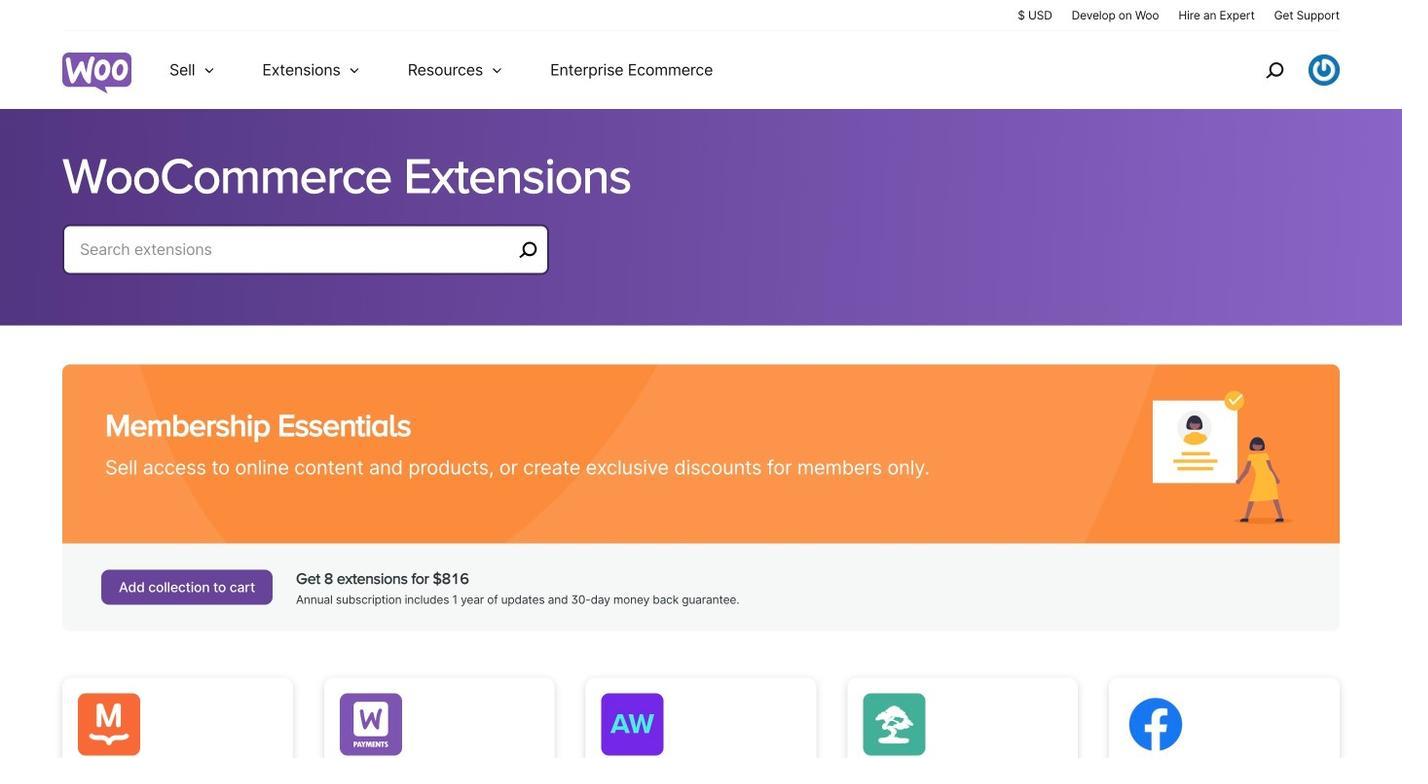 Task type: describe. For each thing, give the bounding box(es) containing it.
Search extensions search field
[[80, 236, 512, 264]]

service navigation menu element
[[1225, 38, 1341, 102]]



Task type: locate. For each thing, give the bounding box(es) containing it.
None search field
[[62, 225, 549, 299]]

open account menu image
[[1309, 55, 1341, 86]]

search image
[[1260, 55, 1291, 86]]



Task type: vqa. For each thing, say whether or not it's contained in the screenshot.
Describe your issue text field
no



